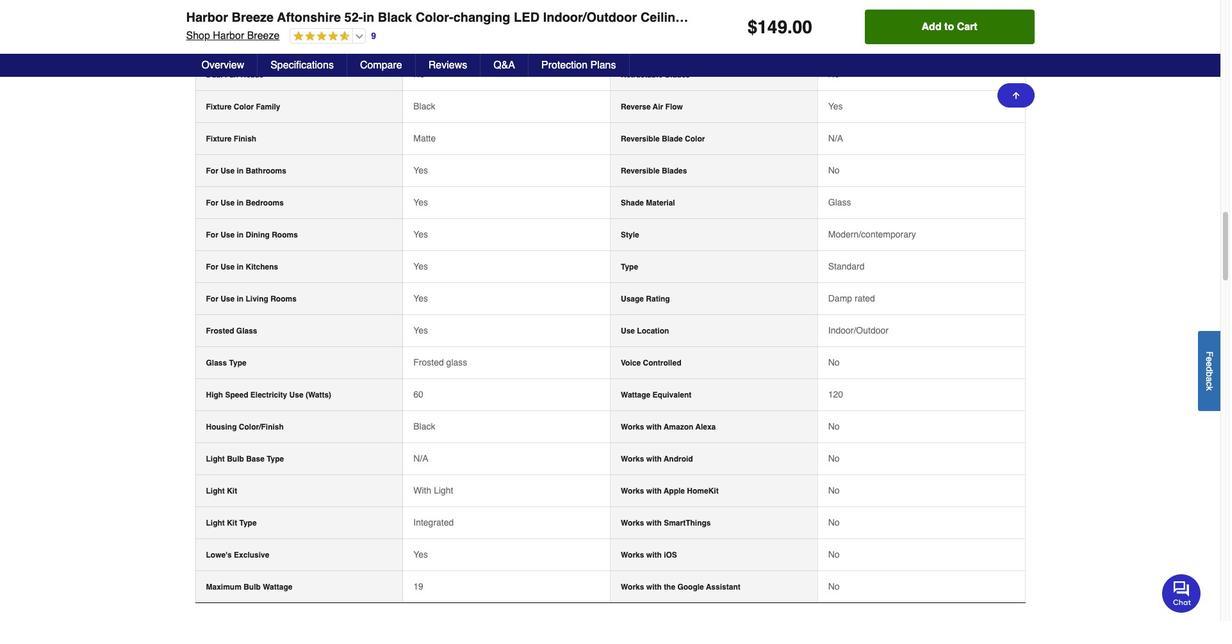 Task type: describe. For each thing, give the bounding box(es) containing it.
yes for remote
[[414, 5, 428, 15]]

with for n/a
[[647, 455, 662, 464]]

works for 19
[[621, 583, 645, 592]]

q&a button
[[481, 54, 529, 77]]

downrod
[[206, 39, 239, 48]]

voice
[[621, 359, 641, 368]]

f e e d b a c k
[[1205, 351, 1215, 391]]

fixture color family
[[206, 103, 280, 112]]

black for yes
[[414, 101, 436, 112]]

housing color/finish
[[206, 423, 284, 432]]

living
[[246, 295, 268, 304]]

fixture for matte
[[206, 135, 232, 144]]

f e e d b a c k button
[[1199, 331, 1221, 411]]

google
[[678, 583, 704, 592]]

works for yes
[[621, 551, 645, 560]]

controlled
[[643, 359, 682, 368]]

color/finish
[[239, 423, 284, 432]]

shop
[[186, 30, 210, 42]]

works with apple homekit
[[621, 487, 719, 496]]

1 e from the top
[[1205, 357, 1215, 362]]

base
[[246, 455, 265, 464]]

add to cart
[[922, 21, 978, 33]]

0 horizontal spatial n/a
[[414, 454, 429, 464]]

glass for glass type
[[206, 359, 227, 368]]

dining
[[246, 231, 270, 240]]

q&a
[[494, 60, 515, 71]]

0 vertical spatial indoor/outdoor
[[543, 10, 637, 25]]

no for voice controlled
[[829, 358, 840, 368]]

for for no
[[206, 167, 218, 176]]

no for works with amazon alexa
[[829, 422, 840, 432]]

no for works with ios
[[829, 550, 840, 560]]

rating
[[646, 295, 670, 304]]

in for glass
[[237, 199, 244, 208]]

in for modern/contemporary
[[237, 231, 244, 240]]

in up 9
[[363, 10, 375, 25]]

blades for no
[[665, 71, 690, 80]]

damp
[[829, 294, 853, 304]]

k
[[1205, 386, 1215, 391]]

fixture finish
[[206, 135, 257, 144]]

blades for yes
[[662, 167, 687, 176]]

frosted glass
[[206, 327, 257, 336]]

control
[[652, 6, 679, 15]]

maximum
[[206, 583, 242, 592]]

maximum bulb wattage
[[206, 583, 293, 592]]

rated
[[855, 294, 876, 304]]

high
[[206, 391, 223, 400]]

matte
[[414, 133, 436, 144]]

for for damp rated
[[206, 295, 218, 304]]

black for no
[[414, 422, 436, 432]]

with for with light
[[647, 487, 662, 496]]

fixture for black
[[206, 103, 232, 112]]

housing
[[206, 423, 237, 432]]

glass type
[[206, 359, 247, 368]]

flow
[[666, 103, 683, 112]]

with for integrated
[[647, 519, 662, 528]]

type right base on the bottom left of the page
[[267, 455, 284, 464]]

exclusive
[[234, 551, 269, 560]]

light kit
[[206, 487, 237, 496]]

no for reversible blades
[[829, 165, 840, 176]]

smartthings
[[664, 519, 711, 528]]

1 vertical spatial indoor/outdoor
[[829, 326, 889, 336]]

changing
[[454, 10, 511, 25]]

shade material
[[621, 199, 675, 208]]

yes for use
[[414, 326, 428, 336]]

120
[[829, 390, 844, 400]]

1 horizontal spatial color
[[685, 135, 705, 144]]

compare button
[[347, 54, 416, 77]]

blade
[[662, 135, 683, 144]]

4.6 stars image
[[291, 31, 350, 43]]

0 vertical spatial breeze
[[232, 10, 274, 25]]

color-
[[416, 10, 454, 25]]

chat invite button image
[[1163, 574, 1202, 613]]

light bulb base type
[[206, 455, 284, 464]]

remote control
[[621, 6, 679, 15]]

type up exclusive
[[239, 519, 257, 528]]

dimmable
[[206, 6, 243, 15]]

works for n/a
[[621, 455, 645, 464]]

$ 149 . 00
[[748, 17, 813, 37]]

works with smartthings
[[621, 519, 711, 528]]

use for standard
[[221, 263, 235, 272]]

light for with light
[[206, 487, 225, 496]]

glass
[[447, 358, 468, 368]]

overview button
[[189, 54, 258, 77]]

2 e from the top
[[1205, 362, 1215, 367]]

for use in kitchens
[[206, 263, 278, 272]]

d
[[1205, 367, 1215, 372]]

no for works with the google assistant
[[829, 582, 840, 592]]

frosted glass
[[414, 358, 468, 368]]

0 horizontal spatial color
[[234, 103, 254, 112]]

with light
[[414, 486, 454, 496]]

light for n/a
[[206, 455, 225, 464]]

specifications button
[[258, 54, 347, 77]]

0 horizontal spatial wattage
[[263, 583, 293, 592]]

(watts)
[[306, 391, 331, 400]]

0 horizontal spatial fan
[[225, 71, 239, 80]]

works with android
[[621, 455, 693, 464]]

blade)
[[844, 10, 883, 25]]

use left (watts)
[[289, 391, 304, 400]]

f
[[1205, 351, 1215, 357]]

glass for glass
[[829, 198, 852, 208]]

overview
[[202, 60, 244, 71]]

high speed electricity use (watts)
[[206, 391, 331, 400]]

the
[[664, 583, 676, 592]]

dual
[[206, 71, 223, 80]]

c
[[1205, 382, 1215, 386]]

kit for integrated
[[227, 519, 237, 528]]

damp rated
[[829, 294, 876, 304]]

yes for works
[[414, 550, 428, 560]]

light for integrated
[[206, 519, 225, 528]]

0 horizontal spatial remote
[[621, 6, 649, 15]]

type down style
[[621, 263, 639, 272]]

with for 19
[[647, 583, 662, 592]]

works with the google assistant
[[621, 583, 741, 592]]

works for integrated
[[621, 519, 645, 528]]

(3-
[[828, 10, 844, 25]]

retractable blades
[[621, 71, 690, 80]]

led
[[514, 10, 540, 25]]

reversible blade color
[[621, 135, 705, 144]]



Task type: vqa. For each thing, say whether or not it's contained in the screenshot.


Task type: locate. For each thing, give the bounding box(es) containing it.
in left the "living"
[[237, 295, 244, 304]]

electricity
[[251, 391, 287, 400]]

equivalent
[[653, 391, 692, 400]]

use for glass
[[221, 199, 235, 208]]

0 vertical spatial color
[[234, 103, 254, 112]]

harbor down dimmable
[[213, 30, 244, 42]]

reviews
[[429, 60, 467, 71]]

standard
[[829, 262, 865, 272]]

1 horizontal spatial fan
[[687, 10, 710, 25]]

0 vertical spatial black
[[378, 10, 412, 25]]

plans
[[591, 60, 616, 71]]

rooms right the "living"
[[271, 295, 297, 304]]

modern/contemporary
[[829, 230, 916, 240]]

0 horizontal spatial glass
[[206, 359, 227, 368]]

1 vertical spatial reversible
[[621, 167, 660, 176]]

1 vertical spatial black
[[414, 101, 436, 112]]

kit up 'light kit type'
[[227, 487, 237, 496]]

2 fixture from the top
[[206, 135, 232, 144]]

with left ios
[[647, 551, 662, 560]]

0 vertical spatial wattage
[[621, 391, 651, 400]]

0 vertical spatial reversible
[[621, 135, 660, 144]]

no for works with android
[[829, 454, 840, 464]]

for up for use in kitchens
[[206, 231, 218, 240]]

1 works from the top
[[621, 423, 645, 432]]

0 vertical spatial fixture
[[206, 103, 232, 112]]

reversible for no
[[621, 167, 660, 176]]

fixture down dual
[[206, 103, 232, 112]]

black up matte
[[414, 101, 436, 112]]

works left android
[[621, 455, 645, 464]]

reverse
[[621, 103, 651, 112]]

usage rating
[[621, 295, 670, 304]]

remote left control
[[621, 6, 649, 15]]

color left family
[[234, 103, 254, 112]]

0 vertical spatial harbor
[[186, 10, 228, 25]]

reversible left blade
[[621, 135, 660, 144]]

no for retractable blades
[[829, 69, 840, 80]]

works down works with android
[[621, 487, 645, 496]]

light up the lowe's
[[206, 519, 225, 528]]

color
[[234, 103, 254, 112], [685, 135, 705, 144]]

yes for usage
[[414, 294, 428, 304]]

1 vertical spatial fan
[[225, 71, 239, 80]]

harbor up shop on the top of the page
[[186, 10, 228, 25]]

fan right control
[[687, 10, 710, 25]]

protection plans
[[542, 60, 616, 71]]

use left location
[[621, 327, 635, 336]]

with left amazon on the right of page
[[647, 423, 662, 432]]

a
[[1205, 377, 1215, 382]]

light
[[743, 10, 774, 25], [206, 455, 225, 464], [434, 486, 454, 496], [206, 487, 225, 496], [206, 519, 225, 528]]

5 for from the top
[[206, 295, 218, 304]]

2 horizontal spatial glass
[[829, 198, 852, 208]]

reversible for n/a
[[621, 135, 660, 144]]

air
[[653, 103, 664, 112]]

android
[[664, 455, 693, 464]]

works up works with ios
[[621, 519, 645, 528]]

downrod included
[[206, 39, 273, 48]]

protection
[[542, 60, 588, 71]]

in left dining on the left
[[237, 231, 244, 240]]

speed
[[225, 391, 248, 400]]

compare
[[360, 60, 402, 71]]

1 vertical spatial wattage
[[263, 583, 293, 592]]

assistant
[[706, 583, 741, 592]]

lowe's exclusive
[[206, 551, 269, 560]]

wattage down voice
[[621, 391, 651, 400]]

glass down for use in living rooms
[[236, 327, 257, 336]]

heads
[[241, 71, 264, 80]]

remote left (3-
[[778, 10, 825, 25]]

1 fixture from the top
[[206, 103, 232, 112]]

in for no
[[237, 167, 244, 176]]

for left kitchens
[[206, 263, 218, 272]]

reviews button
[[416, 54, 481, 77]]

3 works from the top
[[621, 487, 645, 496]]

for use in bathrooms
[[206, 167, 286, 176]]

handheld
[[829, 5, 867, 15]]

works down works with ios
[[621, 583, 645, 592]]

indoor/outdoor up protection plans button
[[543, 10, 637, 25]]

works for black
[[621, 423, 645, 432]]

for for glass
[[206, 199, 218, 208]]

reversible blades
[[621, 167, 687, 176]]

shade
[[621, 199, 644, 208]]

works left ios
[[621, 551, 645, 560]]

frosted for frosted glass
[[414, 358, 444, 368]]

rooms for damp rated
[[271, 295, 297, 304]]

no for works with smartthings
[[829, 518, 840, 528]]

1 vertical spatial color
[[685, 135, 705, 144]]

2 works from the top
[[621, 455, 645, 464]]

indoor/outdoor down rated
[[829, 326, 889, 336]]

rooms for modern/contemporary
[[272, 231, 298, 240]]

use left dining on the left
[[221, 231, 235, 240]]

0 horizontal spatial indoor/outdoor
[[543, 10, 637, 25]]

0 vertical spatial frosted
[[206, 327, 234, 336]]

fan
[[687, 10, 710, 25], [225, 71, 239, 80]]

use down for use in bathrooms
[[221, 199, 235, 208]]

reversible
[[621, 135, 660, 144], [621, 167, 660, 176]]

with left android
[[647, 455, 662, 464]]

works down the wattage equivalent
[[621, 423, 645, 432]]

glass up 'modern/contemporary'
[[829, 198, 852, 208]]

works for with light
[[621, 487, 645, 496]]

fixture
[[206, 103, 232, 112], [206, 135, 232, 144]]

4 works from the top
[[621, 519, 645, 528]]

wattage equivalent
[[621, 391, 692, 400]]

use for no
[[221, 167, 235, 176]]

use location
[[621, 327, 669, 336]]

light right with
[[434, 486, 454, 496]]

fan right dual
[[225, 71, 239, 80]]

bathrooms
[[246, 167, 286, 176]]

light kit type
[[206, 519, 257, 528]]

ceiling
[[641, 10, 684, 25]]

19
[[414, 582, 424, 592]]

works with ios
[[621, 551, 677, 560]]

in left 'bedrooms'
[[237, 199, 244, 208]]

arrow up image
[[1011, 90, 1021, 101]]

fixture left finish
[[206, 135, 232, 144]]

bulb left base on the bottom left of the page
[[227, 455, 244, 464]]

style
[[621, 231, 640, 240]]

yes
[[414, 5, 428, 15], [829, 101, 843, 112], [414, 165, 428, 176], [414, 198, 428, 208], [414, 230, 428, 240], [414, 262, 428, 272], [414, 294, 428, 304], [414, 326, 428, 336], [414, 550, 428, 560]]

glass up "high"
[[206, 359, 227, 368]]

frosted up glass type
[[206, 327, 234, 336]]

rooms right dining on the left
[[272, 231, 298, 240]]

bedrooms
[[246, 199, 284, 208]]

1 horizontal spatial frosted
[[414, 358, 444, 368]]

1 horizontal spatial n/a
[[829, 133, 844, 144]]

1 kit from the top
[[227, 487, 237, 496]]

for for standard
[[206, 263, 218, 272]]

1 vertical spatial rooms
[[271, 295, 297, 304]]

in left bathrooms at the left
[[237, 167, 244, 176]]

alexa
[[696, 423, 716, 432]]

no for works with apple homekit
[[829, 486, 840, 496]]

specifications
[[271, 60, 334, 71]]

black down 60
[[414, 422, 436, 432]]

family
[[256, 103, 280, 112]]

in for damp rated
[[237, 295, 244, 304]]

for down for use in bathrooms
[[206, 199, 218, 208]]

for up frosted glass
[[206, 295, 218, 304]]

1 for from the top
[[206, 167, 218, 176]]

homekit
[[687, 487, 719, 496]]

with up works with ios
[[647, 519, 662, 528]]

light left .
[[743, 10, 774, 25]]

4 for from the top
[[206, 263, 218, 272]]

e up the b
[[1205, 362, 1215, 367]]

0 vertical spatial n/a
[[829, 133, 844, 144]]

rooms
[[272, 231, 298, 240], [271, 295, 297, 304]]

use left the "living"
[[221, 295, 235, 304]]

yes for shade
[[414, 198, 428, 208]]

with
[[714, 10, 739, 25], [647, 423, 662, 432], [647, 455, 662, 464], [647, 487, 662, 496], [647, 519, 662, 528], [647, 551, 662, 560], [647, 583, 662, 592]]

1 horizontal spatial wattage
[[621, 391, 651, 400]]

color right blade
[[685, 135, 705, 144]]

1 vertical spatial kit
[[227, 519, 237, 528]]

2 for from the top
[[206, 199, 218, 208]]

in
[[363, 10, 375, 25], [237, 167, 244, 176], [237, 199, 244, 208], [237, 231, 244, 240], [237, 263, 244, 272], [237, 295, 244, 304]]

usage
[[621, 295, 644, 304]]

blades up 'flow'
[[665, 71, 690, 80]]

frosted left glass
[[414, 358, 444, 368]]

0 vertical spatial fan
[[687, 10, 710, 25]]

1 vertical spatial n/a
[[414, 454, 429, 464]]

1 vertical spatial frosted
[[414, 358, 444, 368]]

5 works from the top
[[621, 551, 645, 560]]

included
[[242, 39, 273, 48]]

for down fixture finish
[[206, 167, 218, 176]]

in left kitchens
[[237, 263, 244, 272]]

retractable
[[621, 71, 663, 80]]

3 for from the top
[[206, 231, 218, 240]]

1 vertical spatial breeze
[[247, 30, 280, 42]]

2 kit from the top
[[227, 519, 237, 528]]

0 vertical spatial blades
[[665, 71, 690, 80]]

0 vertical spatial glass
[[829, 198, 852, 208]]

type up the speed
[[229, 359, 247, 368]]

wattage down exclusive
[[263, 583, 293, 592]]

yes for reversible
[[414, 165, 428, 176]]

breeze up included at the left top
[[232, 10, 274, 25]]

bulb for 19
[[244, 583, 261, 592]]

e up d
[[1205, 357, 1215, 362]]

kit up "lowe's exclusive"
[[227, 519, 237, 528]]

material
[[646, 199, 675, 208]]

reversible up the shade material
[[621, 167, 660, 176]]

frosted for frosted glass
[[206, 327, 234, 336]]

0 vertical spatial bulb
[[227, 455, 244, 464]]

add to cart button
[[865, 10, 1035, 44]]

use left kitchens
[[221, 263, 235, 272]]

with for yes
[[647, 551, 662, 560]]

00
[[793, 17, 813, 37]]

1 vertical spatial bulb
[[244, 583, 261, 592]]

with left "the"
[[647, 583, 662, 592]]

1 horizontal spatial glass
[[236, 327, 257, 336]]

lowe's
[[206, 551, 232, 560]]

frosted
[[206, 327, 234, 336], [414, 358, 444, 368]]

works
[[621, 423, 645, 432], [621, 455, 645, 464], [621, 487, 645, 496], [621, 519, 645, 528], [621, 551, 645, 560], [621, 583, 645, 592]]

use for damp rated
[[221, 295, 235, 304]]

1 vertical spatial fixture
[[206, 135, 232, 144]]

for use in living rooms
[[206, 295, 297, 304]]

with for black
[[647, 423, 662, 432]]

bulb right maximum
[[244, 583, 261, 592]]

0 horizontal spatial frosted
[[206, 327, 234, 336]]

bulb for n/a
[[227, 455, 244, 464]]

light up 'light kit type'
[[206, 487, 225, 496]]

wattage
[[621, 391, 651, 400], [263, 583, 293, 592]]

1 vertical spatial harbor
[[213, 30, 244, 42]]

6 works from the top
[[621, 583, 645, 592]]

0 vertical spatial rooms
[[272, 231, 298, 240]]

with left apple
[[647, 487, 662, 496]]

light down housing
[[206, 455, 225, 464]]

blades down blade
[[662, 167, 687, 176]]

kit for with light
[[227, 487, 237, 496]]

2 vertical spatial black
[[414, 422, 436, 432]]

1 reversible from the top
[[621, 135, 660, 144]]

use for modern/contemporary
[[221, 231, 235, 240]]

with left $
[[714, 10, 739, 25]]

breeze up heads
[[247, 30, 280, 42]]

1 vertical spatial blades
[[662, 167, 687, 176]]

blades
[[665, 71, 690, 80], [662, 167, 687, 176]]

2 reversible from the top
[[621, 167, 660, 176]]

apple
[[664, 487, 685, 496]]

voice controlled
[[621, 359, 682, 368]]

protection plans button
[[529, 54, 630, 77]]

reverse air flow
[[621, 103, 683, 112]]

black left color-
[[378, 10, 412, 25]]

no
[[414, 69, 425, 80], [829, 69, 840, 80], [829, 165, 840, 176], [829, 358, 840, 368], [829, 422, 840, 432], [829, 454, 840, 464], [829, 486, 840, 496], [829, 518, 840, 528], [829, 550, 840, 560], [829, 582, 840, 592]]

for for modern/contemporary
[[206, 231, 218, 240]]

2 vertical spatial glass
[[206, 359, 227, 368]]

use down fixture finish
[[221, 167, 235, 176]]

1 vertical spatial glass
[[236, 327, 257, 336]]

1 horizontal spatial indoor/outdoor
[[829, 326, 889, 336]]

1 horizontal spatial remote
[[778, 10, 825, 25]]

for use in dining rooms
[[206, 231, 298, 240]]

.
[[788, 17, 793, 37]]

$
[[748, 17, 758, 37]]

in for standard
[[237, 263, 244, 272]]

0 vertical spatial kit
[[227, 487, 237, 496]]

location
[[637, 327, 669, 336]]



